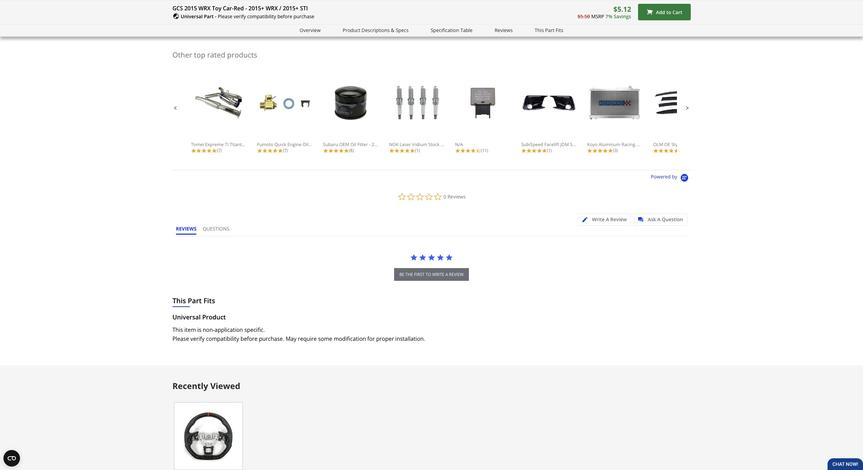 Task type: describe. For each thing, give the bounding box(es) containing it.
require
[[298, 335, 317, 343]]

aluminum
[[599, 142, 621, 148]]

write a review button
[[579, 214, 632, 226]]

purchase
[[294, 13, 315, 20]]

0 horizontal spatial reviews
[[448, 194, 466, 200]]

filter
[[358, 142, 368, 148]]

savings
[[614, 13, 632, 20]]

2015
[[185, 4, 197, 12]]

this item is non-application specific. please verify compatibility before purchase. may require some modification for proper installation.
[[173, 326, 426, 343]]

other
[[173, 50, 192, 60]]

range...
[[452, 142, 469, 148]]

2 style from the left
[[672, 142, 682, 148]]

ti
[[225, 142, 229, 148]]

subaru oem oil filter - 2015+ wrx link
[[323, 85, 395, 148]]

this part fits link
[[535, 26, 564, 34]]

0
[[444, 194, 447, 200]]

/
[[280, 4, 282, 12]]

review
[[611, 216, 627, 223]]

1 horizontal spatial before
[[278, 13, 293, 20]]

fumoto quick engine oil drain valve... link
[[257, 85, 337, 148]]

table
[[461, 27, 473, 33]]

universal for universal product
[[173, 313, 201, 322]]

1 oil from the left
[[303, 142, 309, 148]]

iridium
[[413, 142, 428, 148]]

add
[[657, 9, 666, 15]]

7 total reviews element for expreme
[[191, 148, 246, 154]]

- right radiator
[[656, 142, 657, 148]]

- down "toy"
[[215, 13, 217, 20]]

other top rated products
[[173, 50, 257, 60]]

1 ... from the left
[[657, 142, 661, 148]]

7 total reviews element for quick
[[257, 148, 313, 154]]

write
[[433, 272, 445, 278]]

product descriptions & specs link
[[343, 26, 409, 34]]

0 horizontal spatial product
[[202, 313, 226, 322]]

tab list containing reviews
[[176, 226, 236, 236]]

installation.
[[396, 335, 426, 343]]

powered by
[[651, 174, 679, 180]]

viewed
[[211, 380, 241, 392]]

gcs
[[173, 4, 183, 12]]

0 vertical spatial please
[[218, 13, 233, 20]]

tomei expreme ti titantium cat-back...
[[191, 142, 273, 148]]

drain
[[310, 142, 321, 148]]

this inside this item is non-application specific. please verify compatibility before purchase. may require some modification for proper installation.
[[173, 326, 183, 334]]

a for write
[[607, 216, 610, 223]]

1 horizontal spatial this part fits
[[535, 27, 564, 33]]

half star image
[[476, 148, 481, 154]]

toy
[[212, 4, 222, 12]]

open widget image
[[3, 450, 20, 467]]

engine
[[288, 142, 302, 148]]

top
[[194, 50, 206, 60]]

proper
[[377, 335, 394, 343]]

2 horizontal spatial part
[[546, 27, 555, 33]]

question
[[662, 216, 684, 223]]

specific.
[[245, 326, 265, 334]]

be the first to write a review button
[[395, 268, 469, 281]]

subispeed facelift jdm style drl +...
[[522, 142, 597, 148]]

specification
[[431, 27, 460, 33]]

is
[[197, 326, 202, 334]]

recently
[[173, 380, 208, 392]]

ngk
[[390, 142, 399, 148]]

olm
[[654, 142, 664, 148]]

before inside this item is non-application specific. please verify compatibility before purchase. may require some modification for proper installation.
[[241, 335, 258, 343]]

heat
[[441, 142, 451, 148]]

review
[[449, 272, 464, 278]]

1 total reviews element for facelift
[[522, 148, 577, 154]]

powered by link
[[651, 174, 691, 183]]

koyo
[[588, 142, 598, 148]]

product descriptions & specs
[[343, 27, 409, 33]]

first
[[415, 272, 425, 278]]

(3)
[[614, 148, 618, 154]]

$5.12
[[614, 5, 632, 14]]

universal for universal part - please verify compatibility before purchase
[[181, 13, 203, 20]]

tomei expreme ti titantium cat-back... link
[[191, 85, 273, 148]]

valve...
[[323, 142, 337, 148]]

red
[[234, 4, 244, 12]]

questions
[[203, 226, 230, 232]]

back...
[[260, 142, 273, 148]]

products
[[227, 50, 257, 60]]

write
[[593, 216, 605, 223]]

gcs 2015 wrx toy car-red - 2015+ wrx / 2015+ sti
[[173, 4, 308, 12]]

0 reviews
[[444, 194, 466, 200]]

verify inside this item is non-application specific. please verify compatibility before purchase. may require some modification for proper installation.
[[191, 335, 205, 343]]

2 horizontal spatial 2015+
[[372, 142, 385, 148]]

fumoto quick engine oil drain valve...
[[257, 142, 337, 148]]

0 horizontal spatial 2015+
[[249, 4, 265, 12]]

recently viewed
[[173, 380, 241, 392]]

oem
[[340, 142, 350, 148]]

2 vertical spatial part
[[188, 296, 202, 306]]

1 vertical spatial fits
[[204, 296, 215, 306]]

add to cart
[[657, 9, 683, 15]]

modification
[[334, 335, 366, 343]]

item
[[184, 326, 196, 334]]

purchase.
[[259, 335, 285, 343]]

quick
[[275, 142, 287, 148]]



Task type: locate. For each thing, give the bounding box(es) containing it.
0 horizontal spatial oil
[[303, 142, 309, 148]]

product up the non-
[[202, 313, 226, 322]]

... left oe at right
[[657, 142, 661, 148]]

0 vertical spatial compatibility
[[247, 13, 276, 20]]

3 total reviews element
[[588, 148, 643, 154], [654, 148, 709, 154]]

0 horizontal spatial style
[[571, 142, 581, 148]]

1 horizontal spatial oil
[[351, 142, 357, 148]]

0 vertical spatial part
[[204, 13, 214, 20]]

0 horizontal spatial before
[[241, 335, 258, 343]]

write no frame image
[[583, 217, 592, 223]]

star image
[[191, 148, 196, 154], [196, 148, 202, 154], [202, 148, 207, 154], [207, 148, 212, 154], [268, 148, 273, 154], [273, 148, 278, 154], [278, 148, 283, 154], [329, 148, 334, 154], [339, 148, 344, 154], [344, 148, 349, 154], [395, 148, 400, 154], [400, 148, 405, 154], [410, 148, 415, 154], [466, 148, 471, 154], [471, 148, 476, 154], [522, 148, 527, 154], [532, 148, 537, 154], [542, 148, 548, 154], [593, 148, 598, 154], [598, 148, 603, 154], [603, 148, 608, 154], [659, 148, 664, 154], [664, 148, 669, 154], [669, 148, 675, 154], [675, 148, 680, 154], [410, 254, 418, 262], [419, 254, 427, 262]]

this part fits
[[535, 27, 564, 33], [173, 296, 215, 306]]

to right first
[[426, 272, 432, 278]]

descriptions
[[362, 27, 390, 33]]

(7) for quick
[[283, 148, 288, 154]]

&
[[391, 27, 395, 33]]

11 total reviews element
[[456, 148, 511, 154]]

tomei
[[191, 142, 204, 148]]

to inside "be the first to write a review" 'button'
[[426, 272, 432, 278]]

for
[[368, 335, 375, 343]]

before down /
[[278, 13, 293, 20]]

7 total reviews element
[[191, 148, 246, 154], [257, 148, 313, 154]]

1 vertical spatial compatibility
[[206, 335, 239, 343]]

-
[[246, 4, 247, 12], [215, 13, 217, 20], [369, 142, 371, 148], [656, 142, 657, 148], [710, 142, 711, 148]]

0 horizontal spatial this part fits
[[173, 296, 215, 306]]

2 3 total reviews element from the left
[[654, 148, 709, 154]]

0 vertical spatial fits
[[556, 27, 564, 33]]

0 horizontal spatial ...
[[657, 142, 661, 148]]

(1) for laser
[[415, 148, 420, 154]]

1 7 total reviews element from the left
[[191, 148, 246, 154]]

3 total reviews element for style
[[654, 148, 709, 154]]

may
[[286, 335, 297, 343]]

racing
[[622, 142, 636, 148]]

1 vertical spatial part
[[546, 27, 555, 33]]

jdm
[[561, 142, 569, 148]]

verify down gcs 2015 wrx toy car-red - 2015+ wrx / 2015+ sti
[[234, 13, 246, 20]]

ask a question button
[[635, 214, 688, 226]]

2015+ up universal part - please verify compatibility before purchase
[[249, 4, 265, 12]]

picture of factionfab steering wheel - carbon/leather - 2022-2024 subaru wrx image
[[174, 402, 243, 470]]

oil left the drain
[[303, 142, 309, 148]]

1 horizontal spatial compatibility
[[247, 13, 276, 20]]

0 horizontal spatial (1)
[[415, 148, 420, 154]]

0 vertical spatial this part fits
[[535, 27, 564, 33]]

wrx left "toy"
[[199, 4, 211, 12]]

1 vertical spatial to
[[426, 272, 432, 278]]

1 horizontal spatial part
[[204, 13, 214, 20]]

universal up item
[[173, 313, 201, 322]]

part
[[204, 13, 214, 20], [546, 27, 555, 33], [188, 296, 202, 306]]

0 horizontal spatial (7)
[[217, 148, 222, 154]]

rain
[[683, 142, 692, 148]]

msrp
[[592, 13, 605, 20]]

0 horizontal spatial 7 total reviews element
[[191, 148, 246, 154]]

8 total reviews element
[[323, 148, 379, 154]]

a right write
[[607, 216, 610, 223]]

olm oe style rain guards -...
[[654, 142, 715, 148]]

1 1 total reviews element from the left
[[390, 148, 445, 154]]

olm oe style rain guards -... link
[[654, 85, 715, 148]]

0 vertical spatial before
[[278, 13, 293, 20]]

2 (7) from the left
[[283, 148, 288, 154]]

specification table
[[431, 27, 473, 33]]

compatibility
[[247, 13, 276, 20], [206, 335, 239, 343]]

product left descriptions
[[343, 27, 361, 33]]

sti
[[300, 4, 308, 12]]

0 horizontal spatial please
[[173, 335, 189, 343]]

1 vertical spatial please
[[173, 335, 189, 343]]

1 total reviews element
[[390, 148, 445, 154], [522, 148, 577, 154]]

verify
[[234, 13, 246, 20], [191, 335, 205, 343]]

radiator
[[637, 142, 655, 148]]

1 vertical spatial verify
[[191, 335, 205, 343]]

a right the ask
[[658, 216, 661, 223]]

0 horizontal spatial fits
[[204, 296, 215, 306]]

1 horizontal spatial to
[[667, 9, 672, 15]]

a
[[607, 216, 610, 223], [658, 216, 661, 223]]

1 vertical spatial before
[[241, 335, 258, 343]]

0 vertical spatial universal
[[181, 13, 203, 20]]

2015+ right filter
[[372, 142, 385, 148]]

please down item
[[173, 335, 189, 343]]

1 vertical spatial product
[[202, 313, 226, 322]]

(7) right back...
[[283, 148, 288, 154]]

some
[[318, 335, 333, 343]]

0 horizontal spatial 1 total reviews element
[[390, 148, 445, 154]]

- right filter
[[369, 142, 371, 148]]

compatibility down gcs 2015 wrx toy car-red - 2015+ wrx / 2015+ sti
[[247, 13, 276, 20]]

verify down the is
[[191, 335, 205, 343]]

dialog image
[[639, 217, 647, 223]]

(1) left 'jdm'
[[548, 148, 552, 154]]

1 horizontal spatial 3 total reviews element
[[654, 148, 709, 154]]

a
[[446, 272, 448, 278]]

2 7 total reviews element from the left
[[257, 148, 313, 154]]

rated
[[207, 50, 225, 60]]

to right add
[[667, 9, 672, 15]]

1 a from the left
[[607, 216, 610, 223]]

universal down 2015
[[181, 13, 203, 20]]

+...
[[591, 142, 597, 148]]

(7) left ti
[[217, 148, 222, 154]]

wrx left laser
[[386, 142, 395, 148]]

koyo aluminum racing radiator -... link
[[588, 85, 661, 148]]

(7)
[[217, 148, 222, 154], [283, 148, 288, 154]]

1 style from the left
[[571, 142, 581, 148]]

1 vertical spatial universal
[[173, 313, 201, 322]]

1 horizontal spatial wrx
[[266, 4, 278, 12]]

fumoto
[[257, 142, 274, 148]]

overview link
[[300, 26, 321, 34]]

1 3 total reviews element from the left
[[588, 148, 643, 154]]

(1) right laser
[[415, 148, 420, 154]]

2 horizontal spatial wrx
[[386, 142, 395, 148]]

2015+
[[249, 4, 265, 12], [283, 4, 299, 12], [372, 142, 385, 148]]

2 oil from the left
[[351, 142, 357, 148]]

0 horizontal spatial wrx
[[199, 4, 211, 12]]

specification table link
[[431, 26, 473, 34]]

wrx
[[199, 4, 211, 12], [266, 4, 278, 12], [386, 142, 395, 148]]

add to cart button
[[639, 4, 691, 20]]

0 horizontal spatial compatibility
[[206, 335, 239, 343]]

1 horizontal spatial (1)
[[548, 148, 552, 154]]

3 total reviews element containing (3)
[[588, 148, 643, 154]]

0 horizontal spatial to
[[426, 272, 432, 278]]

ask a question
[[648, 216, 684, 223]]

1 horizontal spatial 1 total reviews element
[[522, 148, 577, 154]]

1 vertical spatial reviews
[[448, 194, 466, 200]]

1 horizontal spatial style
[[672, 142, 682, 148]]

ask
[[648, 216, 657, 223]]

1 horizontal spatial please
[[218, 13, 233, 20]]

koyo aluminum racing radiator -...
[[588, 142, 661, 148]]

- right the red
[[246, 4, 247, 12]]

1 vertical spatial this part fits
[[173, 296, 215, 306]]

to inside "add to cart" button
[[667, 9, 672, 15]]

0 vertical spatial reviews
[[495, 27, 513, 33]]

1 horizontal spatial ...
[[711, 142, 715, 148]]

2 a from the left
[[658, 216, 661, 223]]

2015+ right /
[[283, 4, 299, 12]]

2 (1) from the left
[[548, 148, 552, 154]]

1 horizontal spatial reviews
[[495, 27, 513, 33]]

style right oe at right
[[672, 142, 682, 148]]

(1) for facelift
[[548, 148, 552, 154]]

before down specific.
[[241, 335, 258, 343]]

subaru oem oil filter - 2015+ wrx
[[323, 142, 395, 148]]

be the first to write a review
[[400, 272, 464, 278]]

cat-
[[251, 142, 260, 148]]

please inside this item is non-application specific. please verify compatibility before purchase. may require some modification for proper installation.
[[173, 335, 189, 343]]

2 vertical spatial this
[[173, 326, 183, 334]]

tab list
[[176, 226, 236, 236]]

a for ask
[[658, 216, 661, 223]]

style
[[571, 142, 581, 148], [672, 142, 682, 148]]

ngk laser iridium stock heat range...
[[390, 142, 469, 148]]

compatibility down application
[[206, 335, 239, 343]]

1 horizontal spatial verify
[[234, 13, 246, 20]]

0 vertical spatial verify
[[234, 13, 246, 20]]

1 horizontal spatial 7 total reviews element
[[257, 148, 313, 154]]

non-
[[203, 326, 215, 334]]

1 total reviews element for laser
[[390, 148, 445, 154]]

1 horizontal spatial 2015+
[[283, 4, 299, 12]]

a inside dropdown button
[[658, 216, 661, 223]]

star image
[[212, 148, 217, 154], [257, 148, 263, 154], [263, 148, 268, 154], [323, 148, 329, 154], [334, 148, 339, 154], [390, 148, 395, 154], [405, 148, 410, 154], [456, 148, 461, 154], [461, 148, 466, 154], [527, 148, 532, 154], [537, 148, 542, 154], [588, 148, 593, 154], [608, 148, 614, 154], [654, 148, 659, 154], [428, 254, 436, 262], [437, 254, 445, 262], [446, 254, 453, 262]]

a inside dropdown button
[[607, 216, 610, 223]]

n/a
[[456, 142, 463, 148]]

1 vertical spatial this
[[173, 296, 186, 306]]

(11)
[[481, 148, 489, 154]]

(8)
[[349, 148, 354, 154]]

0 vertical spatial this
[[535, 27, 544, 33]]

by
[[673, 174, 678, 180]]

oil right oem
[[351, 142, 357, 148]]

0 vertical spatial to
[[667, 9, 672, 15]]

1 (1) from the left
[[415, 148, 420, 154]]

0 horizontal spatial part
[[188, 296, 202, 306]]

style left drl
[[571, 142, 581, 148]]

drl
[[582, 142, 590, 148]]

0 horizontal spatial 3 total reviews element
[[588, 148, 643, 154]]

- right guards
[[710, 142, 711, 148]]

1 horizontal spatial (7)
[[283, 148, 288, 154]]

reviews
[[176, 226, 197, 232]]

this
[[535, 27, 544, 33], [173, 296, 186, 306], [173, 326, 183, 334]]

car-
[[223, 4, 234, 12]]

2 1 total reviews element from the left
[[522, 148, 577, 154]]

subispeed
[[522, 142, 544, 148]]

3 total reviews element for racing
[[588, 148, 643, 154]]

reviews link
[[495, 26, 513, 34]]

1 horizontal spatial product
[[343, 27, 361, 33]]

0 horizontal spatial a
[[607, 216, 610, 223]]

please down car-
[[218, 13, 233, 20]]

1 horizontal spatial a
[[658, 216, 661, 223]]

(7) for expreme
[[217, 148, 222, 154]]

write a review
[[593, 216, 627, 223]]

powered
[[651, 174, 671, 180]]

color
[[262, 8, 274, 14]]

laser
[[400, 142, 411, 148]]

universal part - please verify compatibility before purchase
[[181, 13, 315, 20]]

... right guards
[[711, 142, 715, 148]]

0 vertical spatial product
[[343, 27, 361, 33]]

7%
[[606, 13, 613, 20]]

oil
[[303, 142, 309, 148], [351, 142, 357, 148]]

be
[[400, 272, 405, 278]]

overview
[[300, 27, 321, 33]]

0 horizontal spatial verify
[[191, 335, 205, 343]]

1 horizontal spatial fits
[[556, 27, 564, 33]]

fits
[[556, 27, 564, 33], [204, 296, 215, 306]]

specs
[[396, 27, 409, 33]]

2 ... from the left
[[711, 142, 715, 148]]

expreme
[[205, 142, 224, 148]]

n/a link
[[456, 85, 511, 148]]

universal product
[[173, 313, 226, 322]]

1 (7) from the left
[[217, 148, 222, 154]]

wrx left /
[[266, 4, 278, 12]]

the
[[406, 272, 414, 278]]

compatibility inside this item is non-application specific. please verify compatibility before purchase. may require some modification for proper installation.
[[206, 335, 239, 343]]



Task type: vqa. For each thing, say whether or not it's contained in the screenshot.
"are" inside the we love autosports is why! the staff has a background in what you love, autosports. we are actively involved in scca auto-x, nasa, 24hrs of lemons, chumpcar, drag racing, and other hpde clubs.
no



